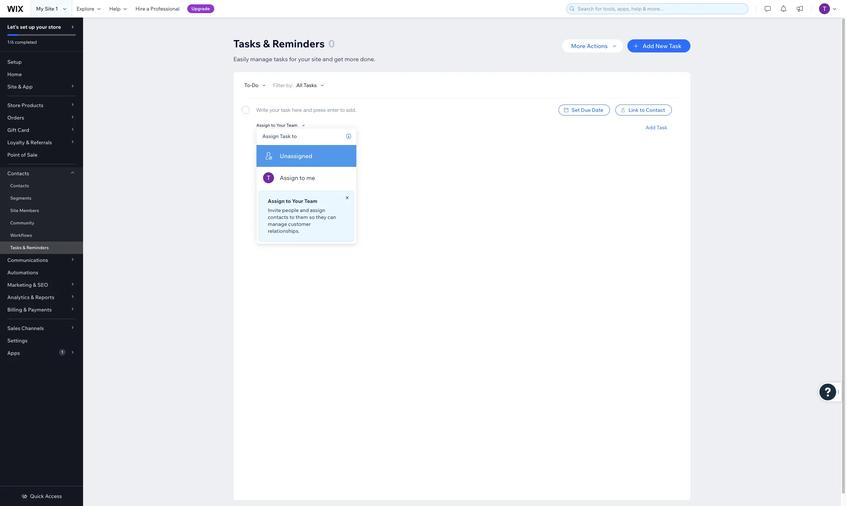 Task type: vqa. For each thing, say whether or not it's contained in the screenshot.
Text Box
no



Task type: locate. For each thing, give the bounding box(es) containing it.
to for assign to me
[[300, 174, 305, 181]]

team up assign task to
[[286, 122, 298, 128]]

community link
[[0, 217, 83, 229]]

store
[[7, 102, 20, 109]]

1/6 completed
[[7, 39, 37, 45]]

site down the home
[[7, 83, 17, 90]]

me
[[306, 174, 315, 181]]

all
[[296, 82, 302, 89]]

0 vertical spatial tasks
[[233, 37, 261, 50]]

link to contact button
[[615, 105, 672, 116]]

to down assign to your team button
[[292, 133, 297, 140]]

1 vertical spatial tasks
[[304, 82, 317, 89]]

& for marketing & seo
[[33, 282, 36, 288]]

assign for assign task to
[[262, 133, 279, 140]]

team up the assign
[[304, 198, 317, 204]]

& for loyalty & referrals
[[26, 139, 29, 146]]

1 vertical spatial manage
[[268, 221, 287, 227]]

tasks for tasks & reminders
[[10, 245, 22, 250]]

0 horizontal spatial reminders
[[26, 245, 49, 250]]

site for site members
[[10, 208, 18, 213]]

gift card
[[7, 127, 29, 133]]

& for tasks & reminders 0
[[263, 37, 270, 50]]

1 horizontal spatial reminders
[[272, 37, 325, 50]]

team
[[286, 122, 298, 128], [304, 198, 317, 204]]

my
[[36, 5, 44, 12]]

site down segments
[[10, 208, 18, 213]]

point of sale
[[7, 152, 37, 158]]

0 vertical spatial team
[[286, 122, 298, 128]]

manage down the contacts
[[268, 221, 287, 227]]

up
[[29, 24, 35, 30]]

reminders for tasks & reminders 0
[[272, 37, 325, 50]]

to down people
[[290, 214, 294, 220]]

0 vertical spatial 1
[[55, 5, 58, 12]]

1 horizontal spatial and
[[323, 55, 333, 63]]

add task button
[[646, 124, 667, 131]]

0 horizontal spatial 1
[[55, 5, 58, 12]]

to up assign task to
[[271, 122, 275, 128]]

reminders inside 'link'
[[26, 245, 49, 250]]

2 horizontal spatial tasks
[[304, 82, 317, 89]]

to right link
[[640, 107, 645, 113]]

help
[[109, 5, 121, 12]]

contacts
[[268, 214, 288, 220]]

1 horizontal spatial your
[[298, 55, 310, 63]]

card
[[18, 127, 29, 133]]

add left new
[[643, 42, 654, 50]]

your inside assign to your team invite people and assign contacts to them so they can manage customer relationships.
[[292, 198, 303, 204]]

store products button
[[0, 99, 83, 112]]

task down contact
[[657, 124, 667, 131]]

of
[[21, 152, 26, 158]]

0 vertical spatial add
[[643, 42, 654, 50]]

Search for tools, apps, help & more... field
[[575, 4, 746, 14]]

& inside the marketing & seo popup button
[[33, 282, 36, 288]]

add inside add new task 'button'
[[643, 42, 654, 50]]

1 right my
[[55, 5, 58, 12]]

add for add task
[[646, 124, 656, 131]]

1 horizontal spatial task
[[657, 124, 667, 131]]

tasks & reminders 0
[[233, 37, 335, 50]]

tasks down workflows
[[10, 245, 22, 250]]

set due date
[[572, 107, 603, 113]]

contacts link
[[0, 180, 83, 192]]

& inside 'site & app' popup button
[[18, 83, 21, 90]]

1 vertical spatial site
[[7, 83, 17, 90]]

manage
[[250, 55, 272, 63], [268, 221, 287, 227]]

unassigned option
[[257, 145, 356, 167]]

tasks right all on the left top
[[304, 82, 317, 89]]

your up people
[[292, 198, 303, 204]]

quick access
[[30, 493, 62, 500]]

and up the them
[[300, 207, 309, 214]]

and for get
[[323, 55, 333, 63]]

unassigned
[[280, 152, 312, 160]]

add new task
[[643, 42, 682, 50]]

0 horizontal spatial task
[[280, 133, 291, 140]]

& for billing & payments
[[23, 306, 27, 313]]

actions
[[587, 42, 608, 50]]

1 horizontal spatial tasks
[[233, 37, 261, 50]]

1 vertical spatial and
[[300, 207, 309, 214]]

2 horizontal spatial task
[[669, 42, 682, 50]]

link to contact
[[628, 107, 665, 113]]

1 vertical spatial 1
[[61, 350, 63, 355]]

contacts down "point of sale"
[[7, 170, 29, 177]]

quick access button
[[21, 493, 62, 500]]

assign inside assign to your team button
[[256, 122, 270, 128]]

and left "get"
[[323, 55, 333, 63]]

0 horizontal spatial your
[[36, 24, 47, 30]]

help button
[[105, 0, 131, 17]]

0 vertical spatial task
[[669, 42, 682, 50]]

assign down assign to your team
[[262, 133, 279, 140]]

site members link
[[0, 204, 83, 217]]

1 vertical spatial your
[[292, 198, 303, 204]]

1 horizontal spatial your
[[292, 198, 303, 204]]

billing & payments
[[7, 306, 52, 313]]

settings link
[[0, 335, 83, 347]]

1 horizontal spatial 1
[[61, 350, 63, 355]]

task down assign to your team button
[[280, 133, 291, 140]]

gift
[[7, 127, 16, 133]]

by:
[[286, 82, 293, 89]]

to
[[640, 107, 645, 113], [271, 122, 275, 128], [292, 133, 297, 140], [300, 174, 305, 181], [286, 198, 291, 204], [290, 214, 294, 220]]

contacts for contacts link
[[10, 183, 29, 188]]

sales channels
[[7, 325, 44, 332]]

contacts up segments
[[10, 183, 29, 188]]

reminders down "workflows" link
[[26, 245, 49, 250]]

contacts
[[7, 170, 29, 177], [10, 183, 29, 188]]

automations
[[7, 269, 38, 276]]

add
[[643, 42, 654, 50], [646, 124, 656, 131]]

1 vertical spatial your
[[298, 55, 310, 63]]

0 horizontal spatial your
[[276, 122, 285, 128]]

assign left me
[[280, 174, 298, 181]]

& for site & app
[[18, 83, 21, 90]]

0 vertical spatial contacts
[[7, 170, 29, 177]]

0 vertical spatial and
[[323, 55, 333, 63]]

team inside assign to your team invite people and assign contacts to them so they can manage customer relationships.
[[304, 198, 317, 204]]

& inside "billing & payments" popup button
[[23, 306, 27, 313]]

assign up invite
[[268, 198, 285, 204]]

1 vertical spatial contacts
[[10, 183, 29, 188]]

set
[[20, 24, 27, 30]]

assign to your team
[[256, 122, 298, 128]]

contacts inside dropdown button
[[7, 170, 29, 177]]

relationships.
[[268, 228, 300, 234]]

0 horizontal spatial and
[[300, 207, 309, 214]]

assign inside list box
[[280, 174, 298, 181]]

site inside popup button
[[7, 83, 17, 90]]

let's set up your store
[[7, 24, 61, 30]]

easily manage tasks for your site and get more done.
[[233, 55, 375, 63]]

tasks inside 'link'
[[10, 245, 22, 250]]

and inside assign to your team invite people and assign contacts to them so they can manage customer relationships.
[[300, 207, 309, 214]]

0 vertical spatial your
[[36, 24, 47, 30]]

to for assign to your team invite people and assign contacts to them so they can manage customer relationships.
[[286, 198, 291, 204]]

1 vertical spatial team
[[304, 198, 317, 204]]

point of sale link
[[0, 149, 83, 161]]

&
[[263, 37, 270, 50], [18, 83, 21, 90], [26, 139, 29, 146], [23, 245, 26, 250], [33, 282, 36, 288], [31, 294, 34, 301], [23, 306, 27, 313]]

sales
[[7, 325, 20, 332]]

and
[[323, 55, 333, 63], [300, 207, 309, 214]]

assign for assign to me
[[280, 174, 298, 181]]

2 vertical spatial site
[[10, 208, 18, 213]]

task
[[669, 42, 682, 50], [657, 124, 667, 131], [280, 133, 291, 140]]

site & app button
[[0, 81, 83, 93]]

your inside button
[[276, 122, 285, 128]]

your inside sidebar element
[[36, 24, 47, 30]]

1 vertical spatial add
[[646, 124, 656, 131]]

communications button
[[0, 254, 83, 266]]

hire
[[135, 5, 145, 12]]

& inside loyalty & referrals popup button
[[26, 139, 29, 146]]

0 vertical spatial site
[[45, 5, 54, 12]]

reminders up the for
[[272, 37, 325, 50]]

& inside tasks & reminders 'link'
[[23, 245, 26, 250]]

0 horizontal spatial tasks
[[10, 245, 22, 250]]

your up assign task to
[[276, 122, 285, 128]]

gift card button
[[0, 124, 83, 136]]

set due date button
[[558, 105, 610, 116]]

more actions button
[[562, 39, 623, 52]]

site for site & app
[[7, 83, 17, 90]]

workflows link
[[0, 229, 83, 242]]

add down "link to contact"
[[646, 124, 656, 131]]

site right my
[[45, 5, 54, 12]]

completed
[[15, 39, 37, 45]]

more actions
[[571, 42, 608, 50]]

to inside list box
[[300, 174, 305, 181]]

list box
[[257, 145, 356, 189]]

loyalty & referrals button
[[0, 136, 83, 149]]

more
[[571, 42, 586, 50]]

& inside analytics & reports dropdown button
[[31, 294, 34, 301]]

upgrade
[[192, 6, 210, 11]]

team for assign to your team invite people and assign contacts to them so they can manage customer relationships.
[[304, 198, 317, 204]]

products
[[22, 102, 43, 109]]

point
[[7, 152, 20, 158]]

access
[[45, 493, 62, 500]]

automations link
[[0, 266, 83, 279]]

professional
[[150, 5, 179, 12]]

1 horizontal spatial team
[[304, 198, 317, 204]]

due
[[581, 107, 591, 113]]

to-
[[244, 82, 252, 89]]

site members
[[10, 208, 39, 213]]

tasks for tasks & reminders 0
[[233, 37, 261, 50]]

2 vertical spatial tasks
[[10, 245, 22, 250]]

tasks up easily on the top
[[233, 37, 261, 50]]

to for link to contact
[[640, 107, 645, 113]]

your right up
[[36, 24, 47, 30]]

1 vertical spatial reminders
[[26, 245, 49, 250]]

your right the for
[[298, 55, 310, 63]]

2 vertical spatial task
[[280, 133, 291, 140]]

0 vertical spatial your
[[276, 122, 285, 128]]

to up people
[[286, 198, 291, 204]]

reminders
[[272, 37, 325, 50], [26, 245, 49, 250]]

task right new
[[669, 42, 682, 50]]

1 down settings 'link'
[[61, 350, 63, 355]]

manage left tasks
[[250, 55, 272, 63]]

0 vertical spatial manage
[[250, 55, 272, 63]]

0 horizontal spatial team
[[286, 122, 298, 128]]

1 vertical spatial task
[[657, 124, 667, 131]]

team inside button
[[286, 122, 298, 128]]

get
[[334, 55, 343, 63]]

your
[[276, 122, 285, 128], [292, 198, 303, 204]]

site
[[45, 5, 54, 12], [7, 83, 17, 90], [10, 208, 18, 213]]

0 vertical spatial reminders
[[272, 37, 325, 50]]

assign up assign task to
[[256, 122, 270, 128]]

tasks
[[233, 37, 261, 50], [304, 82, 317, 89], [10, 245, 22, 250]]

to left me
[[300, 174, 305, 181]]

tasks & reminders link
[[0, 242, 83, 254]]

settings
[[7, 337, 27, 344]]



Task type: describe. For each thing, give the bounding box(es) containing it.
hire a professional link
[[131, 0, 184, 17]]

people
[[282, 207, 299, 214]]

filter
[[273, 82, 285, 89]]

tasks & reminders
[[10, 245, 49, 250]]

reminders for tasks & reminders
[[26, 245, 49, 250]]

to-do button
[[244, 82, 267, 89]]

analytics
[[7, 294, 30, 301]]

date
[[592, 107, 603, 113]]

seo
[[37, 282, 48, 288]]

sale
[[27, 152, 37, 158]]

add for add new task
[[643, 42, 654, 50]]

segments
[[10, 195, 31, 201]]

your for assign to your team
[[276, 122, 285, 128]]

marketing & seo
[[7, 282, 48, 288]]

store
[[48, 24, 61, 30]]

upgrade button
[[187, 4, 214, 13]]

my site 1
[[36, 5, 58, 12]]

reports
[[35, 294, 54, 301]]

all tasks button
[[296, 82, 325, 89]]

them
[[296, 214, 308, 220]]

channels
[[21, 325, 44, 332]]

and for assign
[[300, 207, 309, 214]]

explore
[[76, 5, 94, 12]]

& for tasks & reminders
[[23, 245, 26, 250]]

apps
[[7, 350, 20, 356]]

assign for assign to your team
[[256, 122, 270, 128]]

workflows
[[10, 232, 32, 238]]

loyalty
[[7, 139, 25, 146]]

your for assign to your team invite people and assign contacts to them so they can manage customer relationships.
[[292, 198, 303, 204]]

they
[[316, 214, 326, 220]]

orders
[[7, 114, 24, 121]]

home
[[7, 71, 22, 78]]

assign
[[310, 207, 325, 214]]

& for analytics & reports
[[31, 294, 34, 301]]

invite
[[268, 207, 281, 214]]

let's
[[7, 24, 19, 30]]

assign inside assign to your team invite people and assign contacts to them so they can manage customer relationships.
[[268, 198, 285, 204]]

contacts button
[[0, 167, 83, 180]]

quick
[[30, 493, 44, 500]]

do
[[252, 82, 258, 89]]

community
[[10, 220, 34, 226]]

site & app
[[7, 83, 33, 90]]

easily
[[233, 55, 249, 63]]

orders button
[[0, 112, 83, 124]]

contacts for contacts dropdown button at the left
[[7, 170, 29, 177]]

hire a professional
[[135, 5, 179, 12]]

billing
[[7, 306, 22, 313]]

setup
[[7, 59, 22, 65]]

sales channels button
[[0, 322, 83, 335]]

tasks
[[274, 55, 288, 63]]

loyalty & referrals
[[7, 139, 52, 146]]

more
[[345, 55, 359, 63]]

payments
[[28, 306, 52, 313]]

add task
[[646, 124, 667, 131]]

all tasks
[[296, 82, 317, 89]]

to-do
[[244, 82, 258, 89]]

task for assign task to
[[280, 133, 291, 140]]

link
[[628, 107, 639, 113]]

team for assign to your team
[[286, 122, 298, 128]]

task inside 'button'
[[669, 42, 682, 50]]

task for add task
[[657, 124, 667, 131]]

manage inside assign to your team invite people and assign contacts to them so they can manage customer relationships.
[[268, 221, 287, 227]]

site
[[312, 55, 321, 63]]

filter by:
[[273, 82, 293, 89]]

assign task to
[[262, 133, 297, 140]]

home link
[[0, 68, 83, 81]]

sidebar element
[[0, 17, 83, 506]]

new
[[655, 42, 668, 50]]

marketing
[[7, 282, 32, 288]]

communications
[[7, 257, 48, 263]]

can
[[328, 214, 336, 220]]

1/6
[[7, 39, 14, 45]]

list box containing unassigned
[[257, 145, 356, 189]]

set
[[572, 107, 580, 113]]

segments link
[[0, 192, 83, 204]]

Write your task here and press enter to add. text field
[[256, 105, 553, 124]]

billing & payments button
[[0, 304, 83, 316]]

to for assign to your team
[[271, 122, 275, 128]]

contact
[[646, 107, 665, 113]]

app
[[23, 83, 33, 90]]

1 inside sidebar element
[[61, 350, 63, 355]]



